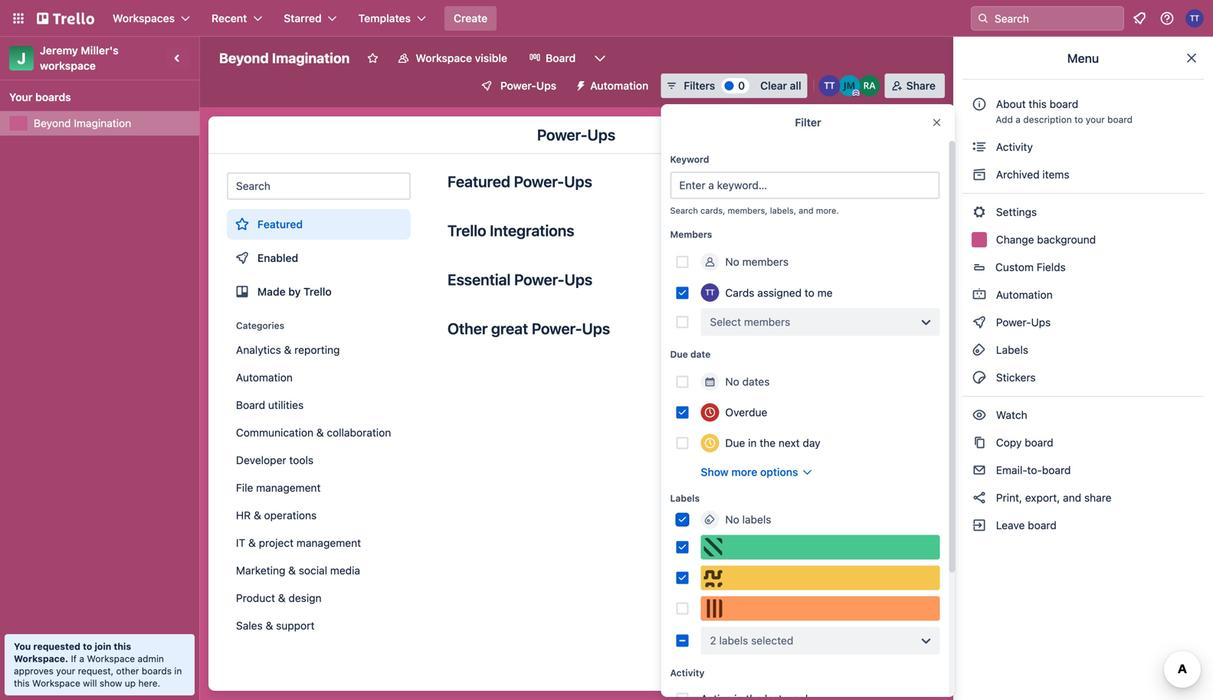 Task type: describe. For each thing, give the bounding box(es) containing it.
board inside leave board link
[[1028, 519, 1057, 532]]

about this board add a description to your board
[[996, 98, 1133, 125]]

sm image for automation
[[972, 287, 987, 303]]

this inside about this board add a description to your board
[[1029, 98, 1047, 110]]

sm image inside automation button
[[569, 74, 590, 95]]

filters
[[684, 79, 715, 92]]

show more options button
[[701, 465, 814, 480]]

by
[[288, 285, 301, 298]]

featured link
[[227, 209, 411, 240]]

open information menu image
[[1159, 11, 1175, 26]]

sm image for labels
[[972, 343, 987, 358]]

dates
[[742, 376, 770, 388]]

collaboration
[[327, 426, 391, 439]]

2 labels selected
[[710, 635, 794, 647]]

1 vertical spatial management
[[296, 537, 361, 549]]

select
[[710, 316, 741, 328]]

copy board link
[[963, 431, 1204, 455]]

your boards with 1 items element
[[9, 88, 182, 107]]

will
[[83, 678, 97, 689]]

options
[[760, 466, 798, 479]]

color: orange, title: none element
[[701, 597, 940, 621]]

operations
[[264, 509, 317, 522]]

& for collaboration
[[316, 426, 324, 439]]

selected
[[751, 635, 794, 647]]

members for select members
[[744, 316, 790, 328]]

copy board
[[993, 436, 1054, 449]]

templates
[[358, 12, 411, 25]]

search
[[670, 206, 698, 216]]

members,
[[728, 206, 768, 216]]

to for cards assigned to me
[[805, 286, 815, 299]]

integrations
[[490, 221, 574, 239]]

no for no members
[[725, 256, 739, 268]]

more
[[731, 466, 757, 479]]

no for no labels
[[725, 513, 739, 526]]

0 vertical spatial in
[[748, 437, 757, 449]]

power- up the integrations
[[514, 172, 564, 190]]

& for project
[[248, 537, 256, 549]]

workspace inside button
[[416, 52, 472, 64]]

file management link
[[227, 476, 411, 500]]

board link
[[520, 46, 585, 71]]

& for social
[[288, 564, 296, 577]]

create button
[[445, 6, 497, 31]]

power-ups button
[[470, 74, 566, 98]]

a inside about this board add a description to your board
[[1016, 114, 1021, 125]]

workspaces button
[[103, 6, 199, 31]]

2
[[710, 635, 716, 647]]

in inside if a workspace admin approves your request, other boards in this workspace will show up here.
[[174, 666, 182, 677]]

close popover image
[[931, 116, 943, 129]]

change
[[996, 233, 1034, 246]]

file
[[236, 482, 253, 494]]

enabled
[[257, 252, 298, 264]]

design
[[288, 592, 322, 605]]

hr & operations
[[236, 509, 317, 522]]

beyond inside text box
[[219, 50, 269, 66]]

this inside you requested to join this workspace.
[[114, 641, 131, 652]]

& for support
[[266, 620, 273, 632]]

1 vertical spatial automation
[[993, 289, 1053, 301]]

marketing & social media
[[236, 564, 360, 577]]

power-ups inside power-ups button
[[500, 79, 556, 92]]

jeremy miller's workspace
[[40, 44, 121, 72]]

keyword
[[670, 154, 709, 165]]

sm image for stickers
[[972, 370, 987, 385]]

clear
[[760, 79, 787, 92]]

0 horizontal spatial beyond
[[34, 117, 71, 130]]

analytics & reporting link
[[227, 338, 411, 362]]

sm image for watch
[[972, 408, 987, 423]]

sales & support
[[236, 620, 315, 632]]

0 horizontal spatial terry turtle (terryturtle) image
[[819, 75, 840, 97]]

0 vertical spatial labels
[[993, 344, 1028, 356]]

featured power-ups
[[448, 172, 592, 190]]

show
[[701, 466, 729, 479]]

power- right the great
[[532, 320, 582, 338]]

j
[[17, 49, 26, 67]]

management inside "link"
[[256, 482, 321, 494]]

power- up featured power-ups
[[537, 126, 587, 144]]

jeremy miller (jeremymiller198) image
[[839, 75, 860, 97]]

show
[[100, 678, 122, 689]]

you requested to join this workspace.
[[14, 641, 131, 664]]

featured for featured power-ups
[[448, 172, 510, 190]]

share
[[906, 79, 936, 92]]

board for board utilities
[[236, 399, 265, 412]]

no members
[[725, 256, 789, 268]]

templates button
[[349, 6, 435, 31]]

no for no dates
[[725, 376, 739, 388]]

labels for no
[[742, 513, 771, 526]]

starred
[[284, 12, 322, 25]]

1 horizontal spatial terry turtle (terryturtle) image
[[1186, 9, 1204, 28]]

ups inside power-ups button
[[536, 79, 556, 92]]

Board name text field
[[212, 46, 357, 71]]

0 notifications image
[[1130, 9, 1149, 28]]

board utilities link
[[227, 393, 411, 418]]

terry turtle (terryturtle) image
[[701, 284, 719, 302]]

2 vertical spatial automation
[[236, 371, 293, 384]]

featured for featured
[[257, 218, 303, 231]]

board for board
[[546, 52, 576, 64]]

developer
[[236, 454, 286, 467]]

beyond imagination link
[[34, 116, 190, 131]]

change background link
[[963, 228, 1204, 252]]

print, export, and share
[[993, 492, 1112, 504]]

leave board
[[993, 519, 1057, 532]]

product
[[236, 592, 275, 605]]

stickers link
[[963, 366, 1204, 390]]

enabled link
[[227, 243, 411, 274]]

made
[[257, 285, 286, 298]]

to-
[[1027, 464, 1042, 477]]

Enter a keyword… text field
[[670, 172, 940, 199]]

essential
[[448, 271, 511, 289]]

up
[[125, 678, 136, 689]]

approves
[[14, 666, 54, 677]]

a inside if a workspace admin approves your request, other boards in this workspace will show up here.
[[79, 654, 84, 664]]

filter
[[795, 116, 821, 129]]

power- inside button
[[500, 79, 536, 92]]

utilities
[[268, 399, 304, 412]]

board inside email-to-board link
[[1042, 464, 1071, 477]]

archived items
[[993, 168, 1070, 181]]

email-to-board
[[993, 464, 1071, 477]]

to inside about this board add a description to your board
[[1075, 114, 1083, 125]]

change background
[[993, 233, 1096, 246]]

file management
[[236, 482, 321, 494]]

made by trello
[[257, 285, 332, 298]]

watch
[[993, 409, 1030, 421]]

search cards, members, labels, and more.
[[670, 206, 839, 216]]

archived items link
[[963, 162, 1204, 187]]

color: green, title: none element
[[701, 535, 940, 560]]

sm image for leave board
[[972, 518, 987, 533]]

sm image for activity
[[972, 139, 987, 155]]

cards assigned to me
[[725, 286, 833, 299]]

recent
[[212, 12, 247, 25]]

search image
[[977, 12, 989, 25]]

it & project management link
[[227, 531, 411, 556]]

no dates
[[725, 376, 770, 388]]

project
[[259, 537, 294, 549]]

due date
[[670, 349, 711, 360]]



Task type: vqa. For each thing, say whether or not it's contained in the screenshot.
and
yes



Task type: locate. For each thing, give the bounding box(es) containing it.
hr
[[236, 509, 251, 522]]

0 vertical spatial beyond imagination
[[219, 50, 350, 66]]

0 horizontal spatial to
[[83, 641, 92, 652]]

0 vertical spatial workspace
[[416, 52, 472, 64]]

essential power-ups
[[448, 271, 593, 289]]

& right it on the bottom of page
[[248, 537, 256, 549]]

share
[[1084, 492, 1112, 504]]

recent button
[[202, 6, 272, 31]]

& down the board utilities link
[[316, 426, 324, 439]]

2 no from the top
[[725, 376, 739, 388]]

1 vertical spatial members
[[744, 316, 790, 328]]

0 vertical spatial imagination
[[272, 50, 350, 66]]

ups inside power-ups link
[[1031, 316, 1051, 329]]

1 horizontal spatial and
[[1063, 492, 1081, 504]]

reporting
[[294, 344, 340, 356]]

your inside if a workspace admin approves your request, other boards in this workspace will show up here.
[[56, 666, 75, 677]]

0
[[738, 79, 745, 92]]

print, export, and share link
[[963, 486, 1204, 510]]

your down if
[[56, 666, 75, 677]]

sm image for archived items
[[972, 167, 987, 182]]

sm image for print, export, and share
[[972, 490, 987, 506]]

1 vertical spatial labels
[[670, 493, 700, 504]]

& for operations
[[254, 509, 261, 522]]

due up more
[[725, 437, 745, 449]]

1 vertical spatial workspace
[[87, 654, 135, 664]]

sm image inside settings link
[[972, 205, 987, 220]]

0 horizontal spatial due
[[670, 349, 688, 360]]

power-ups down board link
[[500, 79, 556, 92]]

menu
[[1067, 51, 1099, 66]]

stickers
[[993, 371, 1036, 384]]

join
[[95, 641, 111, 652]]

featured up trello integrations
[[448, 172, 510, 190]]

workspace visible button
[[388, 46, 517, 71]]

imagination down starred popup button
[[272, 50, 350, 66]]

sm image inside automation link
[[972, 287, 987, 303]]

labels down 'show more options' button
[[742, 513, 771, 526]]

1 vertical spatial no
[[725, 376, 739, 388]]

you
[[14, 641, 31, 652]]

0 horizontal spatial a
[[79, 654, 84, 664]]

sm image
[[972, 139, 987, 155], [972, 167, 987, 182], [972, 287, 987, 303], [972, 315, 987, 330], [972, 370, 987, 385], [972, 435, 987, 451], [972, 463, 987, 478]]

0 vertical spatial trello
[[448, 221, 486, 239]]

0 vertical spatial labels
[[742, 513, 771, 526]]

customize views image
[[593, 51, 608, 66]]

1 vertical spatial and
[[1063, 492, 1081, 504]]

1 vertical spatial trello
[[304, 285, 332, 298]]

workspace
[[40, 59, 96, 72]]

1 vertical spatial due
[[725, 437, 745, 449]]

2 vertical spatial no
[[725, 513, 739, 526]]

management up operations
[[256, 482, 321, 494]]

1 horizontal spatial activity
[[993, 141, 1033, 153]]

no labels
[[725, 513, 771, 526]]

0 horizontal spatial your
[[56, 666, 75, 677]]

boards down admin
[[142, 666, 172, 677]]

1 horizontal spatial due
[[725, 437, 745, 449]]

power-ups down custom fields
[[993, 316, 1054, 329]]

email-
[[996, 464, 1027, 477]]

no down more
[[725, 513, 739, 526]]

imagination inside text box
[[272, 50, 350, 66]]

this right join
[[114, 641, 131, 652]]

board
[[1050, 98, 1078, 110], [1107, 114, 1133, 125], [1025, 436, 1054, 449], [1042, 464, 1071, 477], [1028, 519, 1057, 532]]

in right the other at the bottom
[[174, 666, 182, 677]]

0 horizontal spatial automation link
[[227, 366, 411, 390]]

workspace down join
[[87, 654, 135, 664]]

0 horizontal spatial this
[[14, 678, 30, 689]]

sm image inside 'print, export, and share' "link"
[[972, 490, 987, 506]]

0 horizontal spatial labels
[[670, 493, 700, 504]]

terry turtle (terryturtle) image
[[1186, 9, 1204, 28], [819, 75, 840, 97]]

the
[[760, 437, 776, 449]]

email-to-board link
[[963, 458, 1204, 483]]

to left me at the right
[[805, 286, 815, 299]]

power- down the integrations
[[514, 271, 564, 289]]

developer tools link
[[227, 448, 411, 473]]

labels link
[[963, 338, 1204, 362]]

0 horizontal spatial boards
[[35, 91, 71, 103]]

tools
[[289, 454, 314, 467]]

automation inside button
[[590, 79, 649, 92]]

0 vertical spatial boards
[[35, 91, 71, 103]]

0 vertical spatial and
[[799, 206, 814, 216]]

imagination down your boards with 1 items element
[[74, 117, 131, 130]]

this inside if a workspace admin approves your request, other boards in this workspace will show up here.
[[14, 678, 30, 689]]

0 horizontal spatial and
[[799, 206, 814, 216]]

sm image inside archived items link
[[972, 167, 987, 182]]

boards inside if a workspace admin approves your request, other boards in this workspace will show up here.
[[142, 666, 172, 677]]

sm image inside activity link
[[972, 139, 987, 155]]

labels right 2
[[719, 635, 748, 647]]

this up description
[[1029, 98, 1047, 110]]

export,
[[1025, 492, 1060, 504]]

0 horizontal spatial featured
[[257, 218, 303, 231]]

no left dates
[[725, 376, 739, 388]]

& right analytics
[[284, 344, 292, 356]]

0 vertical spatial management
[[256, 482, 321, 494]]

board inside copy board link
[[1025, 436, 1054, 449]]

cards,
[[700, 206, 725, 216]]

& for design
[[278, 592, 286, 605]]

2 horizontal spatial this
[[1029, 98, 1047, 110]]

your up activity link on the right top of page
[[1086, 114, 1105, 125]]

sales & support link
[[227, 614, 411, 638]]

a right if
[[79, 654, 84, 664]]

& inside "link"
[[288, 564, 296, 577]]

communication & collaboration
[[236, 426, 391, 439]]

automation link down analytics & reporting link
[[227, 366, 411, 390]]

activity link
[[963, 135, 1204, 159]]

0 horizontal spatial activity
[[670, 668, 705, 679]]

other
[[448, 320, 488, 338]]

labels
[[742, 513, 771, 526], [719, 635, 748, 647]]

0 vertical spatial automation
[[590, 79, 649, 92]]

this down approves
[[14, 678, 30, 689]]

1 vertical spatial labels
[[719, 635, 748, 647]]

beyond imagination down your boards with 1 items element
[[34, 117, 131, 130]]

day
[[803, 437, 821, 449]]

1 vertical spatial your
[[56, 666, 75, 677]]

7 sm image from the top
[[972, 463, 987, 478]]

5 sm image from the top
[[972, 370, 987, 385]]

1 vertical spatial beyond
[[34, 117, 71, 130]]

sm image inside copy board link
[[972, 435, 987, 451]]

0 vertical spatial activity
[[993, 141, 1033, 153]]

0 horizontal spatial imagination
[[74, 117, 131, 130]]

2 horizontal spatial automation
[[993, 289, 1053, 301]]

& left social
[[288, 564, 296, 577]]

trello up essential
[[448, 221, 486, 239]]

terry turtle (terryturtle) image right the open information menu icon
[[1186, 9, 1204, 28]]

select members
[[710, 316, 790, 328]]

all
[[790, 79, 801, 92]]

sm image for copy board
[[972, 435, 987, 451]]

labels,
[[770, 206, 796, 216]]

developer tools
[[236, 454, 314, 467]]

sm image inside email-to-board link
[[972, 463, 987, 478]]

0 vertical spatial your
[[1086, 114, 1105, 125]]

cards
[[725, 286, 755, 299]]

workspace down approves
[[32, 678, 80, 689]]

to
[[1075, 114, 1083, 125], [805, 286, 815, 299], [83, 641, 92, 652]]

1 vertical spatial activity
[[670, 668, 705, 679]]

background
[[1037, 233, 1096, 246]]

2 horizontal spatial to
[[1075, 114, 1083, 125]]

2 vertical spatial to
[[83, 641, 92, 652]]

request,
[[78, 666, 114, 677]]

4 sm image from the top
[[972, 315, 987, 330]]

sm image for power-ups
[[972, 315, 987, 330]]

clear all button
[[754, 74, 808, 98]]

members down "cards assigned to me"
[[744, 316, 790, 328]]

support
[[276, 620, 315, 632]]

next
[[779, 437, 800, 449]]

1 vertical spatial to
[[805, 286, 815, 299]]

board left utilities
[[236, 399, 265, 412]]

0 vertical spatial this
[[1029, 98, 1047, 110]]

0 vertical spatial due
[[670, 349, 688, 360]]

power- down visible
[[500, 79, 536, 92]]

due for due date
[[670, 349, 688, 360]]

due for due in the next day
[[725, 437, 745, 449]]

1 vertical spatial automation link
[[227, 366, 411, 390]]

beyond down recent popup button
[[219, 50, 269, 66]]

0 vertical spatial no
[[725, 256, 739, 268]]

requested
[[33, 641, 80, 652]]

workspace visible
[[416, 52, 507, 64]]

workspace left visible
[[416, 52, 472, 64]]

due in the next day
[[725, 437, 821, 449]]

primary element
[[0, 0, 1213, 37]]

1 horizontal spatial automation
[[590, 79, 649, 92]]

if
[[71, 654, 77, 664]]

0 vertical spatial power-ups
[[500, 79, 556, 92]]

it
[[236, 537, 245, 549]]

trello right 'by'
[[304, 285, 332, 298]]

due left date
[[670, 349, 688, 360]]

2 vertical spatial power-ups
[[993, 316, 1054, 329]]

settings link
[[963, 200, 1204, 225]]

beyond imagination down starred
[[219, 50, 350, 66]]

members
[[742, 256, 789, 268], [744, 316, 790, 328]]

and left more. at right
[[799, 206, 814, 216]]

1 horizontal spatial boards
[[142, 666, 172, 677]]

to for you requested to join this workspace.
[[83, 641, 92, 652]]

1 vertical spatial power-ups
[[537, 126, 615, 144]]

settings
[[993, 206, 1037, 218]]

1 vertical spatial board
[[236, 399, 265, 412]]

product & design
[[236, 592, 322, 605]]

0 horizontal spatial in
[[174, 666, 182, 677]]

power-ups down automation button
[[537, 126, 615, 144]]

custom fields button
[[963, 255, 1204, 280]]

sm image inside power-ups link
[[972, 315, 987, 330]]

communication & collaboration link
[[227, 421, 411, 445]]

workspace
[[416, 52, 472, 64], [87, 654, 135, 664], [32, 678, 80, 689]]

1 sm image from the top
[[972, 139, 987, 155]]

0 vertical spatial members
[[742, 256, 789, 268]]

0 vertical spatial a
[[1016, 114, 1021, 125]]

6 sm image from the top
[[972, 435, 987, 451]]

board up activity link on the right top of page
[[1107, 114, 1133, 125]]

create
[[454, 12, 488, 25]]

to up activity link on the right top of page
[[1075, 114, 1083, 125]]

featured up enabled
[[257, 218, 303, 231]]

automation up board utilities
[[236, 371, 293, 384]]

boards right the your on the left of the page
[[35, 91, 71, 103]]

sm image for email-to-board
[[972, 463, 987, 478]]

imagination
[[272, 50, 350, 66], [74, 117, 131, 130]]

sm image inside stickers link
[[972, 370, 987, 385]]

1 horizontal spatial to
[[805, 286, 815, 299]]

1 horizontal spatial trello
[[448, 221, 486, 239]]

1 horizontal spatial in
[[748, 437, 757, 449]]

0 vertical spatial beyond
[[219, 50, 269, 66]]

0 vertical spatial featured
[[448, 172, 510, 190]]

copy
[[996, 436, 1022, 449]]

1 vertical spatial this
[[114, 641, 131, 652]]

1 no from the top
[[725, 256, 739, 268]]

1 vertical spatial featured
[[257, 218, 303, 231]]

2 sm image from the top
[[972, 167, 987, 182]]

1 horizontal spatial beyond imagination
[[219, 50, 350, 66]]

no up cards
[[725, 256, 739, 268]]

trello inside 'link'
[[304, 285, 332, 298]]

automation
[[590, 79, 649, 92], [993, 289, 1053, 301], [236, 371, 293, 384]]

leave
[[996, 519, 1025, 532]]

board down export,
[[1028, 519, 1057, 532]]

automation down "customize views" icon at the top
[[590, 79, 649, 92]]

Search field
[[989, 7, 1123, 30]]

0 horizontal spatial board
[[236, 399, 265, 412]]

sm image inside watch link
[[972, 408, 987, 423]]

board up description
[[1050, 98, 1078, 110]]

& left the design
[[278, 592, 286, 605]]

back to home image
[[37, 6, 94, 31]]

beyond imagination inside text box
[[219, 50, 350, 66]]

workspace navigation collapse icon image
[[167, 48, 189, 69]]

1 horizontal spatial beyond
[[219, 50, 269, 66]]

0 vertical spatial automation link
[[963, 283, 1204, 307]]

members up "cards assigned to me"
[[742, 256, 789, 268]]

miller's
[[81, 44, 119, 57]]

star or unstar board image
[[367, 52, 379, 64]]

your boards
[[9, 91, 71, 103]]

management down hr & operations link
[[296, 537, 361, 549]]

0 horizontal spatial beyond imagination
[[34, 117, 131, 130]]

other great power-ups
[[448, 320, 610, 338]]

3 no from the top
[[725, 513, 739, 526]]

and left share
[[1063, 492, 1081, 504]]

starred button
[[275, 6, 346, 31]]

2 horizontal spatial workspace
[[416, 52, 472, 64]]

management
[[256, 482, 321, 494], [296, 537, 361, 549]]

1 vertical spatial beyond imagination
[[34, 117, 131, 130]]

to inside you requested to join this workspace.
[[83, 641, 92, 652]]

3 sm image from the top
[[972, 287, 987, 303]]

and inside "link"
[[1063, 492, 1081, 504]]

1 vertical spatial boards
[[142, 666, 172, 677]]

board left "customize views" icon at the top
[[546, 52, 576, 64]]

ruby anderson (rubyanderson7) image
[[859, 75, 880, 97]]

1 horizontal spatial labels
[[993, 344, 1028, 356]]

hr & operations link
[[227, 503, 411, 528]]

description
[[1023, 114, 1072, 125]]

0 horizontal spatial trello
[[304, 285, 332, 298]]

jeremy
[[40, 44, 78, 57]]

2 vertical spatial workspace
[[32, 678, 80, 689]]

1 horizontal spatial featured
[[448, 172, 510, 190]]

a right add
[[1016, 114, 1021, 125]]

labels for 2
[[719, 635, 748, 647]]

board up 'to-'
[[1025, 436, 1054, 449]]

automation link down custom fields 'button'
[[963, 283, 1204, 307]]

archived
[[996, 168, 1040, 181]]

sm image
[[569, 74, 590, 95], [972, 205, 987, 220], [972, 343, 987, 358], [972, 408, 987, 423], [972, 490, 987, 506], [972, 518, 987, 533]]

1 horizontal spatial your
[[1086, 114, 1105, 125]]

trello integrations
[[448, 221, 574, 239]]

1 vertical spatial imagination
[[74, 117, 131, 130]]

custom fields
[[995, 261, 1066, 274]]

board up print, export, and share
[[1042, 464, 1071, 477]]

more.
[[816, 206, 839, 216]]

terry turtle (terryturtle) image left this member is an admin of this board. "icon"
[[819, 75, 840, 97]]

to left join
[[83, 641, 92, 652]]

0 vertical spatial to
[[1075, 114, 1083, 125]]

1 vertical spatial a
[[79, 654, 84, 664]]

leave board link
[[963, 513, 1204, 538]]

1 horizontal spatial automation link
[[963, 283, 1204, 307]]

sm image inside 'labels' link
[[972, 343, 987, 358]]

sm image inside leave board link
[[972, 518, 987, 533]]

in left the
[[748, 437, 757, 449]]

& for reporting
[[284, 344, 292, 356]]

share button
[[885, 74, 945, 98]]

power-ups inside power-ups link
[[993, 316, 1054, 329]]

1 horizontal spatial a
[[1016, 114, 1021, 125]]

& right sales
[[266, 620, 273, 632]]

clear all
[[760, 79, 801, 92]]

color: yellow, title: none element
[[701, 566, 940, 590]]

power-ups link
[[963, 310, 1204, 335]]

1 horizontal spatial board
[[546, 52, 576, 64]]

0 horizontal spatial workspace
[[32, 678, 80, 689]]

me
[[817, 286, 833, 299]]

0 vertical spatial terry turtle (terryturtle) image
[[1186, 9, 1204, 28]]

& right hr
[[254, 509, 261, 522]]

sm image for settings
[[972, 205, 987, 220]]

power- up stickers
[[996, 316, 1031, 329]]

beyond down your boards
[[34, 117, 71, 130]]

about
[[996, 98, 1026, 110]]

board utilities
[[236, 399, 304, 412]]

1 vertical spatial terry turtle (terryturtle) image
[[819, 75, 840, 97]]

members for no members
[[742, 256, 789, 268]]

your inside about this board add a description to your board
[[1086, 114, 1105, 125]]

2 vertical spatial this
[[14, 678, 30, 689]]

members
[[670, 229, 712, 240]]

1 horizontal spatial this
[[114, 641, 131, 652]]

analytics
[[236, 344, 281, 356]]

Search text field
[[227, 172, 411, 200]]

media
[[330, 564, 360, 577]]

this member is an admin of this board. image
[[853, 90, 860, 97]]

0 horizontal spatial automation
[[236, 371, 293, 384]]

automation down custom fields
[[993, 289, 1053, 301]]

power-ups
[[500, 79, 556, 92], [537, 126, 615, 144], [993, 316, 1054, 329]]

1 horizontal spatial imagination
[[272, 50, 350, 66]]

1 vertical spatial in
[[174, 666, 182, 677]]

1 horizontal spatial workspace
[[87, 654, 135, 664]]

0 vertical spatial board
[[546, 52, 576, 64]]



